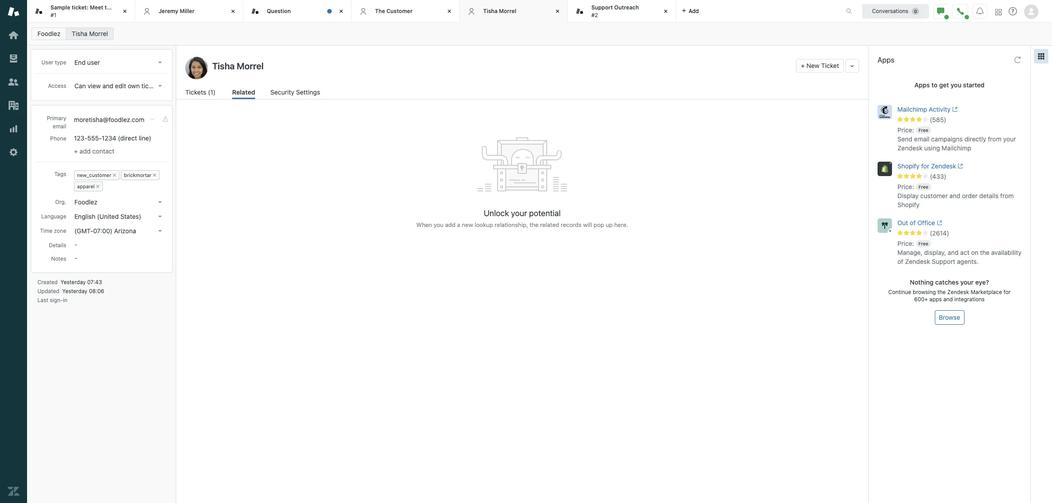 Task type: locate. For each thing, give the bounding box(es) containing it.
nothing
[[910, 279, 934, 286]]

using
[[924, 144, 940, 152]]

1 horizontal spatial email
[[914, 135, 929, 143]]

you
[[951, 81, 961, 89], [434, 221, 443, 229]]

meet
[[90, 4, 103, 11]]

2 price: from the top
[[897, 183, 914, 191]]

yesterday
[[61, 279, 86, 286], [62, 288, 87, 295]]

mailchimp inside price: free send email campaigns directly from your zendesk using mailchimp
[[942, 144, 971, 152]]

#1
[[50, 11, 56, 18]]

(direct
[[118, 134, 137, 142]]

tisha
[[483, 8, 498, 14], [72, 30, 87, 37]]

0 vertical spatial apps
[[878, 56, 894, 64]]

catches
[[935, 279, 959, 286]]

you right when
[[434, 221, 443, 229]]

for
[[921, 162, 929, 170], [1004, 289, 1011, 296]]

1 vertical spatial free
[[919, 184, 928, 190]]

mailchimp left activity on the right top of the page
[[897, 105, 927, 113]]

apps for apps to get you started
[[914, 81, 930, 89]]

details
[[979, 192, 999, 200]]

arrow down image for (gmt-07:00) arizona
[[158, 230, 162, 232]]

1 horizontal spatial support
[[932, 258, 955, 265]]

1 vertical spatial mailchimp
[[942, 144, 971, 152]]

1 vertical spatial your
[[511, 209, 527, 218]]

email up using
[[914, 135, 929, 143]]

and inside price: free manage, display, and act on the availability of zendesk support agents.
[[948, 249, 959, 256]]

price: inside price: free manage, display, and act on the availability of zendesk support agents.
[[897, 240, 914, 247]]

mailchimp down campaigns
[[942, 144, 971, 152]]

price: for send
[[897, 126, 914, 134]]

access
[[48, 82, 66, 89]]

mailchimp activity
[[897, 105, 951, 113]]

close image
[[120, 7, 129, 16], [445, 7, 454, 16], [553, 7, 562, 16], [661, 7, 670, 16]]

0 vertical spatial of
[[910, 219, 916, 227]]

free for customer
[[919, 184, 928, 190]]

out of office
[[897, 219, 935, 227]]

you inside unlock your potential when you add a new lookup relationship, the related records will pop up here.
[[434, 221, 443, 229]]

1 arrow down image from the top
[[158, 85, 162, 87]]

shopify right 'shopify for zendesk' icon
[[897, 162, 920, 170]]

1 close image from the left
[[120, 7, 129, 16]]

english
[[74, 213, 95, 220]]

act
[[960, 249, 969, 256]]

arrow down image inside (gmt-07:00) arizona button
[[158, 230, 162, 232]]

tabs tab list
[[27, 0, 837, 23]]

1 vertical spatial arrow down image
[[158, 201, 162, 203]]

123-555-1234 (direct line)
[[74, 134, 151, 142]]

123-
[[74, 134, 87, 142]]

3 arrow down image from the top
[[158, 216, 162, 218]]

1 price: from the top
[[897, 126, 914, 134]]

price: for manage,
[[897, 240, 914, 247]]

0 vertical spatial +
[[801, 62, 805, 69]]

2 vertical spatial free
[[919, 241, 928, 247]]

0 vertical spatial foodlez
[[37, 30, 60, 37]]

out of office link
[[897, 219, 1009, 229]]

2 vertical spatial price:
[[897, 240, 914, 247]]

apps for apps
[[878, 56, 894, 64]]

related
[[232, 88, 255, 96]]

1 vertical spatial +
[[74, 147, 78, 155]]

0 vertical spatial from
[[988, 135, 1001, 143]]

(opens in a new tab) image inside shopify for zendesk link
[[956, 164, 963, 169]]

zendesk support image
[[8, 6, 19, 18]]

0 horizontal spatial tisha morrel
[[72, 30, 108, 37]]

1 horizontal spatial +
[[801, 62, 805, 69]]

1 vertical spatial for
[[1004, 289, 1011, 296]]

1 horizontal spatial mailchimp
[[942, 144, 971, 152]]

2 tab from the left
[[568, 0, 676, 23]]

your left eye?
[[960, 279, 974, 286]]

arrow down image up tickets
[[158, 62, 162, 64]]

arrow down image inside english (united states) button
[[158, 216, 162, 218]]

1 vertical spatial you
[[434, 221, 443, 229]]

(opens in a new tab) image for shopify for zendesk
[[956, 164, 963, 169]]

end user
[[74, 59, 100, 66]]

apps to get you started
[[914, 81, 985, 89]]

support outreach #2
[[591, 4, 639, 18]]

notes
[[51, 256, 66, 262]]

0 vertical spatial (opens in a new tab) image
[[951, 107, 957, 112]]

secondary element
[[27, 25, 1052, 43]]

email inside primary email
[[53, 123, 66, 130]]

zendesk inside nothing catches your eye? continue browsing the zendesk marketplace for 600+ apps and integrations
[[947, 289, 969, 296]]

arrow down image
[[158, 62, 162, 64], [158, 201, 162, 203], [158, 216, 162, 218]]

1 horizontal spatial tisha
[[483, 8, 498, 14]]

email down primary
[[53, 123, 66, 130]]

the
[[105, 4, 113, 11], [530, 221, 539, 229], [980, 249, 990, 256], [937, 289, 946, 296]]

new_customer
[[77, 172, 111, 178]]

1 vertical spatial of
[[897, 258, 903, 265]]

price: up display
[[897, 183, 914, 191]]

1 vertical spatial tisha
[[72, 30, 87, 37]]

0 vertical spatial free
[[919, 128, 928, 133]]

email
[[53, 123, 66, 130], [914, 135, 929, 143]]

zendesk down the manage,
[[905, 258, 930, 265]]

0 vertical spatial add
[[689, 7, 699, 14]]

0 vertical spatial morrel
[[499, 8, 516, 14]]

zendesk up integrations
[[947, 289, 969, 296]]

time
[[40, 228, 52, 234]]

unlock
[[484, 209, 509, 218]]

tab
[[27, 0, 135, 23], [568, 0, 676, 23]]

0 horizontal spatial email
[[53, 123, 66, 130]]

user type
[[41, 59, 66, 66]]

brickmortar link
[[124, 172, 151, 178]]

sample
[[50, 4, 70, 11]]

0 horizontal spatial tab
[[27, 0, 135, 23]]

close image
[[229, 7, 238, 16], [337, 7, 346, 16]]

1 horizontal spatial of
[[910, 219, 916, 227]]

4 stars. 2614 reviews. element
[[897, 229, 1025, 238]]

customer
[[387, 8, 412, 14]]

foodlez inside button
[[74, 198, 97, 206]]

morrel up secondary element on the top
[[499, 8, 516, 14]]

morrel down sample ticket: meet the ticket #1
[[89, 30, 108, 37]]

arrow down image
[[158, 85, 162, 87], [158, 230, 162, 232]]

0 horizontal spatial close image
[[229, 7, 238, 16]]

1 free from the top
[[919, 128, 928, 133]]

related
[[540, 221, 559, 229]]

continue
[[888, 289, 911, 296]]

1 arrow down image from the top
[[158, 62, 162, 64]]

support down display,
[[932, 258, 955, 265]]

1 vertical spatial add
[[80, 147, 91, 155]]

1 vertical spatial (opens in a new tab) image
[[956, 164, 963, 169]]

of down the manage,
[[897, 258, 903, 265]]

1 horizontal spatial tab
[[568, 0, 676, 23]]

edit
[[115, 82, 126, 90]]

1 vertical spatial morrel
[[89, 30, 108, 37]]

0 horizontal spatial you
[[434, 221, 443, 229]]

mailchimp
[[897, 105, 927, 113], [942, 144, 971, 152]]

arrow down image for can view and edit own tickets only
[[158, 85, 162, 87]]

2 arrow down image from the top
[[158, 230, 162, 232]]

and left edit
[[102, 82, 113, 90]]

from right directly
[[988, 135, 1001, 143]]

free inside price: free manage, display, and act on the availability of zendesk support agents.
[[919, 241, 928, 247]]

price: up the send
[[897, 126, 914, 134]]

arrow down image inside can view and edit own tickets only button
[[158, 85, 162, 87]]

1 vertical spatial tisha morrel
[[72, 30, 108, 37]]

None text field
[[210, 59, 792, 73]]

0 horizontal spatial morrel
[[89, 30, 108, 37]]

0 horizontal spatial your
[[511, 209, 527, 218]]

moretisha@foodlez.com
[[74, 116, 144, 124]]

from right details
[[1000, 192, 1014, 200]]

out
[[897, 219, 908, 227]]

security
[[270, 88, 294, 96]]

foodlez link
[[32, 27, 66, 40]]

1 horizontal spatial add
[[445, 221, 455, 229]]

1 vertical spatial price:
[[897, 183, 914, 191]]

support inside price: free manage, display, and act on the availability of zendesk support agents.
[[932, 258, 955, 265]]

the right on on the right
[[980, 249, 990, 256]]

1 vertical spatial apps
[[914, 81, 930, 89]]

(433)
[[930, 173, 946, 180]]

0 vertical spatial tisha morrel
[[483, 8, 516, 14]]

zendesk
[[897, 144, 923, 152], [931, 162, 956, 170], [905, 258, 930, 265], [947, 289, 969, 296]]

1 horizontal spatial your
[[960, 279, 974, 286]]

from inside price: free send email campaigns directly from your zendesk using mailchimp
[[988, 135, 1001, 143]]

tickets (1)
[[185, 88, 215, 96]]

availability
[[991, 249, 1021, 256]]

1 close image from the left
[[229, 7, 238, 16]]

reporting image
[[8, 123, 19, 135]]

+ inside button
[[801, 62, 805, 69]]

0 vertical spatial mailchimp
[[897, 105, 927, 113]]

1 vertical spatial foodlez
[[74, 198, 97, 206]]

your up relationship,
[[511, 209, 527, 218]]

0 vertical spatial you
[[951, 81, 961, 89]]

foodlez inside secondary element
[[37, 30, 60, 37]]

arrow down image right states)
[[158, 216, 162, 218]]

arrow down image inside end user button
[[158, 62, 162, 64]]

3 free from the top
[[919, 241, 928, 247]]

send
[[897, 135, 912, 143]]

the up 'apps'
[[937, 289, 946, 296]]

1234
[[102, 134, 116, 142]]

1 horizontal spatial morrel
[[499, 8, 516, 14]]

menu
[[72, 169, 165, 193]]

1 horizontal spatial foodlez
[[74, 198, 97, 206]]

arrow down image up english (united states) button
[[158, 201, 162, 203]]

07:00)
[[93, 227, 112, 235]]

your right directly
[[1003, 135, 1016, 143]]

1 vertical spatial from
[[1000, 192, 1014, 200]]

shopify
[[897, 162, 920, 170], [897, 201, 920, 209]]

and inside button
[[102, 82, 113, 90]]

0 horizontal spatial mailchimp
[[897, 105, 927, 113]]

3 close image from the left
[[553, 7, 562, 16]]

view
[[88, 82, 101, 90]]

free up display,
[[919, 241, 928, 247]]

zendesk image
[[8, 486, 19, 498]]

0 horizontal spatial apps
[[878, 56, 894, 64]]

of right out
[[910, 219, 916, 227]]

(opens in a new tab) image
[[951, 107, 957, 112], [956, 164, 963, 169]]

+ down 123-
[[74, 147, 78, 155]]

the left related
[[530, 221, 539, 229]]

0 vertical spatial yesterday
[[61, 279, 86, 286]]

price: inside price: free display customer and order details from shopify
[[897, 183, 914, 191]]

manage,
[[897, 249, 922, 256]]

arrow down image left only
[[158, 85, 162, 87]]

0 vertical spatial email
[[53, 123, 66, 130]]

tickets (1) link
[[185, 87, 217, 99]]

contact
[[92, 147, 114, 155]]

apps
[[929, 296, 942, 303]]

main element
[[0, 0, 27, 503]]

of inside out of office link
[[910, 219, 916, 227]]

1 vertical spatial arrow down image
[[158, 230, 162, 232]]

office
[[917, 219, 935, 227]]

the inside price: free manage, display, and act on the availability of zendesk support agents.
[[980, 249, 990, 256]]

foodlez down the #1
[[37, 30, 60, 37]]

(opens in a new tab) image inside the 'mailchimp activity' 'link'
[[951, 107, 957, 112]]

1 vertical spatial yesterday
[[62, 288, 87, 295]]

0 horizontal spatial support
[[591, 4, 613, 11]]

2 vertical spatial add
[[445, 221, 455, 229]]

sign-
[[50, 297, 63, 304]]

price: for display
[[897, 183, 914, 191]]

2 vertical spatial your
[[960, 279, 974, 286]]

2 arrow down image from the top
[[158, 201, 162, 203]]

free for display,
[[919, 241, 928, 247]]

mailchimp inside 'link'
[[897, 105, 927, 113]]

foodlez
[[37, 30, 60, 37], [74, 198, 97, 206]]

free inside price: free display customer and order details from shopify
[[919, 184, 928, 190]]

support up #2
[[591, 4, 613, 11]]

your inside price: free send email campaigns directly from your zendesk using mailchimp
[[1003, 135, 1016, 143]]

tab containing support outreach
[[568, 0, 676, 23]]

1 shopify from the top
[[897, 162, 920, 170]]

foodlez up english
[[74, 198, 97, 206]]

close image inside question tab
[[337, 7, 346, 16]]

0 horizontal spatial foodlez
[[37, 30, 60, 37]]

1 vertical spatial shopify
[[897, 201, 920, 209]]

directly
[[964, 135, 986, 143]]

zendesk inside price: free send email campaigns directly from your zendesk using mailchimp
[[897, 144, 923, 152]]

0 vertical spatial price:
[[897, 126, 914, 134]]

1 horizontal spatial for
[[1004, 289, 1011, 296]]

(opens in a new tab) image up 4 stars. 585 reviews. element
[[951, 107, 957, 112]]

new
[[807, 62, 820, 69]]

question tab
[[243, 0, 352, 23]]

arrow down image for (united
[[158, 216, 162, 218]]

3 price: from the top
[[897, 240, 914, 247]]

here.
[[614, 221, 628, 229]]

0 vertical spatial support
[[591, 4, 613, 11]]

and right 'apps'
[[943, 296, 953, 303]]

1 horizontal spatial tisha morrel
[[483, 8, 516, 14]]

2 horizontal spatial your
[[1003, 135, 1016, 143]]

the right meet
[[105, 4, 113, 11]]

free up using
[[919, 128, 928, 133]]

1 horizontal spatial apps
[[914, 81, 930, 89]]

nothing catches your eye? continue browsing the zendesk marketplace for 600+ apps and integrations
[[888, 279, 1011, 303]]

(opens in a new tab) image up 4 stars. 433 reviews. element
[[956, 164, 963, 169]]

+ left new
[[801, 62, 805, 69]]

zendesk down the send
[[897, 144, 923, 152]]

for down using
[[921, 162, 929, 170]]

close image inside tisha morrel tab
[[553, 7, 562, 16]]

2 shopify from the top
[[897, 201, 920, 209]]

price: inside price: free send email campaigns directly from your zendesk using mailchimp
[[897, 126, 914, 134]]

free up customer
[[919, 184, 928, 190]]

1 horizontal spatial close image
[[337, 7, 346, 16]]

1 vertical spatial support
[[932, 258, 955, 265]]

2 vertical spatial arrow down image
[[158, 216, 162, 218]]

arrow down image right arizona at the left top of the page
[[158, 230, 162, 232]]

4 stars. 585 reviews. element
[[897, 116, 1025, 124]]

tisha morrel tab
[[460, 0, 568, 23]]

from
[[988, 135, 1001, 143], [1000, 192, 1014, 200]]

shopify for zendesk image
[[878, 162, 892, 176]]

1 tab from the left
[[27, 0, 135, 23]]

price: up the manage,
[[897, 240, 914, 247]]

shopify down display
[[897, 201, 920, 209]]

0 vertical spatial your
[[1003, 135, 1016, 143]]

2 free from the top
[[919, 184, 928, 190]]

morrel inside tab
[[499, 8, 516, 14]]

sample ticket: meet the ticket #1
[[50, 4, 130, 18]]

free inside price: free send email campaigns directly from your zendesk using mailchimp
[[919, 128, 928, 133]]

0 horizontal spatial tisha
[[72, 30, 87, 37]]

details
[[49, 242, 66, 249]]

zendesk products image
[[995, 9, 1002, 15]]

600+
[[914, 296, 928, 303]]

0 vertical spatial arrow down image
[[158, 62, 162, 64]]

apps image
[[1038, 53, 1045, 60]]

apparel link
[[77, 183, 95, 189]]

2 horizontal spatial add
[[689, 7, 699, 14]]

tab containing sample ticket: meet the ticket
[[27, 0, 135, 23]]

arrow down image for user
[[158, 62, 162, 64]]

english (united states)
[[74, 213, 141, 220]]

conversations button
[[862, 4, 929, 18]]

and left the act
[[948, 249, 959, 256]]

price:
[[897, 126, 914, 134], [897, 183, 914, 191], [897, 240, 914, 247]]

will
[[583, 221, 592, 229]]

of inside price: free manage, display, and act on the availability of zendesk support agents.
[[897, 258, 903, 265]]

admin image
[[8, 146, 19, 158]]

2 close image from the left
[[337, 7, 346, 16]]

and left order on the top right
[[949, 192, 960, 200]]

for right marketplace
[[1004, 289, 1011, 296]]

1 vertical spatial email
[[914, 135, 929, 143]]

for inside nothing catches your eye? continue browsing the zendesk marketplace for 600+ apps and integrations
[[1004, 289, 1011, 296]]

2 close image from the left
[[445, 7, 454, 16]]

0 vertical spatial shopify
[[897, 162, 920, 170]]

07:43
[[87, 279, 102, 286]]

settings
[[296, 88, 320, 96]]

0 vertical spatial tisha
[[483, 8, 498, 14]]

0 horizontal spatial +
[[74, 147, 78, 155]]

0 horizontal spatial of
[[897, 258, 903, 265]]

you right get
[[951, 81, 961, 89]]

0 vertical spatial arrow down image
[[158, 85, 162, 87]]

0 vertical spatial for
[[921, 162, 929, 170]]



Task type: describe. For each thing, give the bounding box(es) containing it.
display
[[897, 192, 919, 200]]

and inside price: free display customer and order details from shopify
[[949, 192, 960, 200]]

(gmt-07:00) arizona
[[74, 227, 136, 235]]

can view and edit own tickets only button
[[72, 80, 175, 92]]

tisha morrel inside tab
[[483, 8, 516, 14]]

button displays agent's chat status as online. image
[[937, 7, 944, 15]]

to
[[931, 81, 938, 89]]

0 horizontal spatial for
[[921, 162, 929, 170]]

tags
[[54, 171, 66, 178]]

(united
[[97, 213, 119, 220]]

shopify for zendesk link
[[897, 162, 1009, 173]]

integrations
[[954, 296, 985, 303]]

question
[[267, 8, 291, 14]]

price: free send email campaigns directly from your zendesk using mailchimp
[[897, 126, 1016, 152]]

primary email
[[47, 115, 66, 130]]

ticket
[[821, 62, 839, 69]]

line)
[[139, 134, 151, 142]]

tisha morrel inside secondary element
[[72, 30, 108, 37]]

own
[[128, 82, 140, 90]]

end user button
[[72, 56, 165, 69]]

close image inside jeremy miller tab
[[229, 7, 238, 16]]

get help image
[[1009, 7, 1017, 15]]

states)
[[120, 213, 141, 220]]

security settings
[[270, 88, 320, 96]]

zendesk up (433)
[[931, 162, 956, 170]]

foodlez button
[[72, 196, 165, 209]]

mailchimp activity link
[[897, 105, 1009, 116]]

out of office image
[[878, 219, 892, 233]]

user
[[87, 59, 100, 66]]

tickets
[[185, 88, 206, 96]]

miller
[[180, 8, 194, 14]]

(2614)
[[930, 229, 949, 237]]

add inside unlock your potential when you add a new lookup relationship, the related records will pop up here.
[[445, 221, 455, 229]]

and inside nothing catches your eye? continue browsing the zendesk marketplace for 600+ apps and integrations
[[943, 296, 953, 303]]

pop
[[594, 221, 604, 229]]

notifications image
[[976, 7, 984, 15]]

the customer
[[375, 8, 412, 14]]

tickets
[[141, 82, 161, 90]]

can view and edit own tickets only
[[74, 82, 175, 90]]

(gmt-
[[74, 227, 93, 235]]

morrel inside secondary element
[[89, 30, 108, 37]]

user
[[41, 59, 53, 66]]

(585)
[[930, 116, 946, 124]]

organizations image
[[8, 100, 19, 111]]

the inside sample ticket: meet the ticket #1
[[105, 4, 113, 11]]

when
[[416, 221, 432, 229]]

(opens in a new tab) image
[[935, 221, 942, 226]]

+ for + new ticket
[[801, 62, 805, 69]]

4 stars. 433 reviews. element
[[897, 173, 1025, 181]]

browse button
[[935, 311, 964, 325]]

(1)
[[208, 88, 215, 96]]

from inside price: free display customer and order details from shopify
[[1000, 192, 1014, 200]]

tisha morrel link
[[66, 27, 114, 40]]

agents.
[[957, 258, 979, 265]]

new_customer link
[[77, 172, 111, 178]]

get
[[939, 81, 949, 89]]

your inside unlock your potential when you add a new lookup relationship, the related records will pop up here.
[[511, 209, 527, 218]]

customers image
[[8, 76, 19, 88]]

menu containing new_customer
[[72, 169, 165, 193]]

ticket:
[[72, 4, 88, 11]]

0 horizontal spatial add
[[80, 147, 91, 155]]

(opens in a new tab) image for mailchimp activity
[[951, 107, 957, 112]]

on
[[971, 249, 978, 256]]

(gmt-07:00) arizona button
[[72, 225, 165, 238]]

your inside nothing catches your eye? continue browsing the zendesk marketplace for 600+ apps and integrations
[[960, 279, 974, 286]]

english (united states) button
[[72, 210, 165, 223]]

phone
[[50, 135, 66, 142]]

arizona
[[114, 227, 136, 235]]

org.
[[55, 199, 66, 206]]

in
[[63, 297, 67, 304]]

jeremy
[[159, 8, 178, 14]]

unlock your potential when you add a new lookup relationship, the related records will pop up here.
[[416, 209, 628, 229]]

lookup
[[475, 221, 493, 229]]

email inside price: free send email campaigns directly from your zendesk using mailchimp
[[914, 135, 929, 143]]

created yesterday 07:43 updated yesterday 08:06 last sign-in
[[37, 279, 104, 304]]

tisha inside secondary element
[[72, 30, 87, 37]]

arrow down image inside foodlez button
[[158, 201, 162, 203]]

can
[[74, 82, 86, 90]]

end
[[74, 59, 85, 66]]

a
[[457, 221, 460, 229]]

eye?
[[975, 279, 989, 286]]

+ new ticket button
[[796, 59, 844, 73]]

mailchimp activity image
[[878, 105, 892, 119]]

activity
[[929, 105, 951, 113]]

price: free manage, display, and act on the availability of zendesk support agents.
[[897, 240, 1021, 265]]

4 close image from the left
[[661, 7, 670, 16]]

started
[[963, 81, 985, 89]]

free for email
[[919, 128, 928, 133]]

support inside support outreach #2
[[591, 4, 613, 11]]

close image inside the customer tab
[[445, 7, 454, 16]]

the customer tab
[[352, 0, 460, 23]]

the inside nothing catches your eye? continue browsing the zendesk marketplace for 600+ apps and integrations
[[937, 289, 946, 296]]

shopify inside price: free display customer and order details from shopify
[[897, 201, 920, 209]]

order
[[962, 192, 978, 200]]

display,
[[924, 249, 946, 256]]

ticket
[[115, 4, 130, 11]]

tisha inside tab
[[483, 8, 498, 14]]

add inside dropdown button
[[689, 7, 699, 14]]

08:06
[[89, 288, 104, 295]]

the
[[375, 8, 385, 14]]

created
[[37, 279, 58, 286]]

+ for + add contact
[[74, 147, 78, 155]]

jeremy miller tab
[[135, 0, 243, 23]]

time zone
[[40, 228, 66, 234]]

outreach
[[614, 4, 639, 11]]

jeremy miller
[[159, 8, 194, 14]]

the inside unlock your potential when you add a new lookup relationship, the related records will pop up here.
[[530, 221, 539, 229]]

new
[[462, 221, 473, 229]]

brickmortar
[[124, 172, 151, 178]]

apparel
[[77, 183, 95, 189]]

1 horizontal spatial you
[[951, 81, 961, 89]]

relationship,
[[495, 221, 528, 229]]

zendesk inside price: free manage, display, and act on the availability of zendesk support agents.
[[905, 258, 930, 265]]

get started image
[[8, 29, 19, 41]]

up
[[606, 221, 613, 229]]

conversations
[[872, 7, 908, 14]]

555-
[[87, 134, 102, 142]]

browsing
[[913, 289, 936, 296]]

views image
[[8, 53, 19, 64]]



Task type: vqa. For each thing, say whether or not it's contained in the screenshot.


